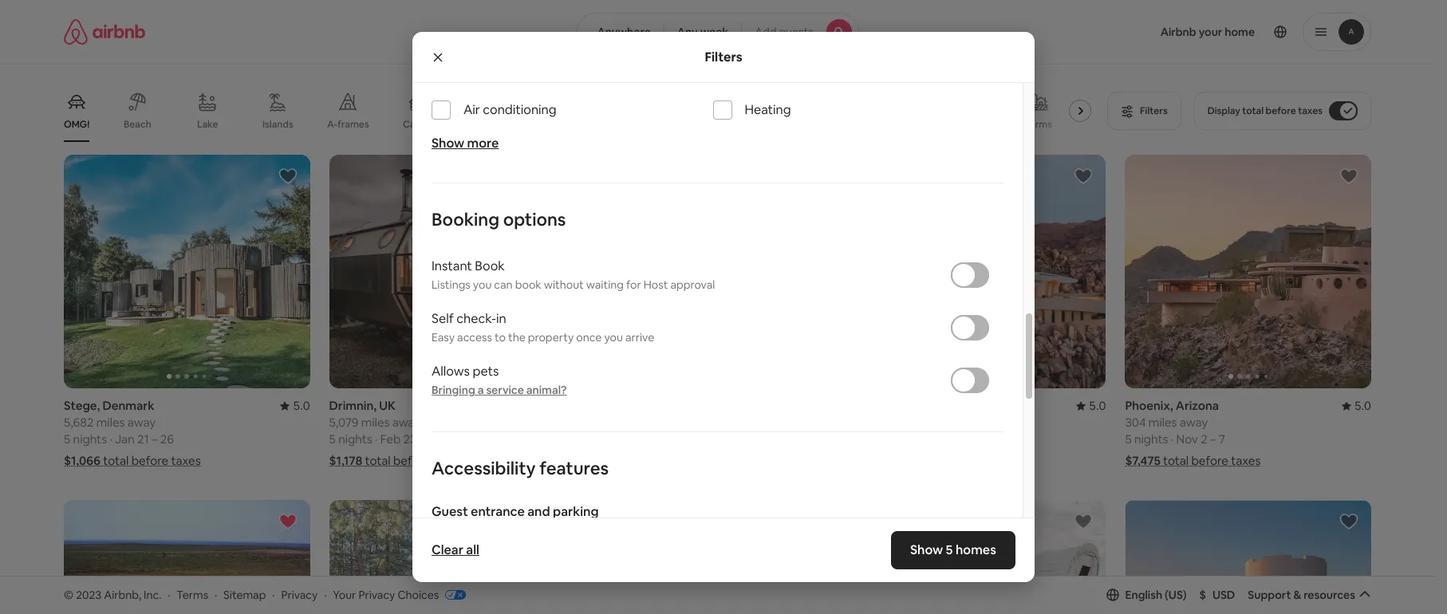 Task type: describe. For each thing, give the bounding box(es) containing it.
before for drimnin, uk 5,079 miles away 5 nights · feb 23 – 28 $1,178 total before taxes
[[393, 453, 430, 469]]

5 left "15"
[[860, 432, 867, 447]]

accessibility
[[432, 457, 536, 480]]

©
[[64, 588, 74, 602]]

· right the terms
[[215, 588, 217, 602]]

add to wishlist: ponta delgada, portugal image
[[809, 167, 828, 186]]

nights for 304
[[1135, 432, 1169, 447]]

5,079
[[329, 415, 359, 430]]

anywhere
[[597, 25, 651, 39]]

2 5.0 out of 5 average rating image from the left
[[1077, 398, 1106, 413]]

easy
[[432, 331, 455, 345]]

frames
[[338, 118, 369, 131]]

access
[[457, 331, 492, 345]]

add to wishlist: cedar city, utah image
[[809, 512, 828, 532]]

– for stege, denmark 5,682 miles away 5 nights · jan 21 – 26 $1,066 total before taxes
[[152, 432, 158, 447]]

may
[[646, 432, 668, 447]]

all
[[466, 542, 479, 559]]

and
[[528, 504, 550, 521]]

pools
[[742, 118, 767, 131]]

5 inside drimnin, uk 5,079 miles away 5 nights · feb 23 – 28 $1,178 total before taxes
[[329, 432, 336, 447]]

uk
[[379, 398, 396, 413]]

total for stege, denmark 5,682 miles away 5 nights · jan 21 – 26 $1,066 total before taxes
[[103, 453, 129, 469]]

7
[[1219, 432, 1226, 447]]

jan
[[115, 432, 135, 447]]

drimnin,
[[329, 398, 377, 413]]

5.0 out of 5 average rating image for stege, denmark 5,682 miles away 5 nights · jan 21 – 26 $1,066 total before taxes
[[280, 398, 310, 413]]

entrance
[[471, 504, 525, 521]]

bringing a service animal? button
[[432, 383, 567, 398]]

farms
[[1025, 118, 1053, 131]]

miles for stege,
[[96, 415, 125, 430]]

3 – from the left
[[950, 432, 956, 447]]

feb
[[380, 432, 401, 447]]

arizona
[[1176, 398, 1219, 414]]

17
[[694, 432, 705, 447]]

28
[[428, 432, 442, 447]]

waiting
[[586, 278, 624, 292]]

· inside 5 nights · may 12 – 17 $1,162
[[640, 432, 643, 447]]

english (us)
[[1126, 588, 1187, 602]]

$7,475
[[1126, 453, 1161, 469]]

cabins
[[403, 118, 434, 131]]

· inside stege, denmark 5,682 miles away 5 nights · jan 21 – 26 $1,066 total before taxes
[[110, 432, 112, 447]]

2 5.0 from the left
[[1089, 398, 1106, 413]]

display
[[1208, 105, 1241, 117]]

for
[[626, 278, 641, 292]]

listings
[[432, 278, 471, 292]]

nights for 5,079
[[338, 432, 372, 447]]

your privacy choices link
[[333, 588, 466, 603]]

your
[[333, 588, 356, 602]]

arrive
[[626, 331, 655, 345]]

bringing
[[432, 383, 475, 398]]

the
[[508, 331, 526, 345]]

clear all
[[432, 542, 479, 559]]

to
[[495, 331, 506, 345]]

nights inside 5 nights · may 12 – 17 $1,162
[[604, 432, 638, 447]]

profile element
[[878, 0, 1372, 64]]

$1,066
[[64, 453, 101, 469]]

islands
[[262, 118, 293, 131]]

5.0 for stege, denmark 5,682 miles away 5 nights · jan 21 – 26 $1,066 total before taxes
[[293, 398, 310, 413]]

show for show 5 homes
[[911, 542, 944, 559]]

guest entrance and parking
[[432, 504, 599, 521]]

privacy link
[[281, 588, 318, 602]]

taxes for drimnin, uk 5,079 miles away 5 nights · feb 23 – 28 $1,178 total before taxes
[[433, 453, 463, 469]]

phoenix, arizona 304 miles away 5 nights · nov 2 – 7 $7,475 total before taxes
[[1126, 398, 1261, 469]]

terms link
[[177, 588, 208, 602]]

stege, denmark 5,682 miles away 5 nights · jan 21 – 26 $1,066 total before taxes
[[64, 398, 201, 469]]

· left "15"
[[906, 432, 909, 447]]

approval
[[671, 278, 715, 292]]

add
[[755, 25, 777, 39]]

airbnb,
[[104, 588, 141, 602]]

once
[[576, 331, 602, 345]]

guests
[[779, 25, 814, 39]]

show 5 homes link
[[892, 531, 1016, 570]]

resources
[[1304, 588, 1356, 602]]

map
[[712, 518, 736, 532]]

21
[[137, 432, 149, 447]]

drimnin, uk 5,079 miles away 5 nights · feb 23 – 28 $1,178 total before taxes
[[329, 398, 463, 469]]

remove from wishlist: roswell, new mexico image
[[278, 512, 297, 532]]

5 inside phoenix, arizona 304 miles away 5 nights · nov 2 – 7 $7,475 total before taxes
[[1126, 432, 1132, 447]]

add guests
[[755, 25, 814, 39]]

– for phoenix, arizona 304 miles away 5 nights · nov 2 – 7 $7,475 total before taxes
[[1210, 432, 1216, 447]]

features
[[540, 457, 609, 480]]

parking
[[553, 504, 599, 521]]

5.0 out of 5 average rating image for phoenix, arizona 304 miles away 5 nights · nov 2 – 7 $7,475 total before taxes
[[1342, 398, 1372, 414]]

before for stege, denmark 5,682 miles away 5 nights · jan 21 – 26 $1,066 total before taxes
[[131, 453, 168, 469]]

taxes inside button
[[1299, 105, 1323, 117]]

animal?
[[527, 383, 567, 398]]

· inside phoenix, arizona 304 miles away 5 nights · nov 2 – 7 $7,475 total before taxes
[[1171, 432, 1174, 447]]

more
[[467, 135, 499, 152]]

– inside 5 nights · may 12 – 17 $1,162
[[685, 432, 691, 447]]

display total before taxes
[[1208, 105, 1323, 117]]

any week button
[[664, 13, 742, 51]]

support & resources button
[[1248, 588, 1372, 602]]

$1,162 button
[[595, 453, 728, 469]]

before for phoenix, arizona 304 miles away 5 nights · nov 2 – 7 $7,475 total before taxes
[[1192, 453, 1229, 469]]

12
[[671, 432, 683, 447]]

sitemap link
[[224, 588, 266, 602]]

miles for drimnin,
[[361, 415, 390, 430]]

show more
[[432, 135, 499, 152]]

booking
[[432, 208, 500, 231]]

booking options
[[432, 208, 566, 231]]



Task type: vqa. For each thing, say whether or not it's contained in the screenshot.
Show 5 homes
yes



Task type: locate. For each thing, give the bounding box(es) containing it.
nov
[[911, 432, 933, 447], [1177, 432, 1199, 447]]

total right $7,475
[[1163, 453, 1189, 469]]

english
[[1126, 588, 1163, 602]]

1 vertical spatial show
[[681, 518, 710, 532]]

show left the map
[[681, 518, 710, 532]]

5 nights from the left
[[1135, 432, 1169, 447]]

total inside button
[[1243, 105, 1264, 117]]

1 horizontal spatial privacy
[[359, 588, 395, 602]]

a-frames
[[327, 118, 369, 131]]

2 horizontal spatial miles
[[1149, 415, 1178, 430]]

1 horizontal spatial nov
[[1177, 432, 1199, 447]]

book
[[515, 278, 542, 292]]

a-
[[327, 118, 338, 131]]

miles
[[96, 415, 125, 430], [361, 415, 390, 430], [1149, 415, 1178, 430]]

· left feb
[[375, 432, 378, 447]]

5.0 out of 5 average rating image
[[280, 398, 310, 413], [1077, 398, 1106, 413], [1342, 398, 1372, 414]]

clear
[[432, 542, 464, 559]]

0 horizontal spatial show
[[432, 135, 465, 152]]

–
[[152, 432, 158, 447], [420, 432, 426, 447], [950, 432, 956, 447], [685, 432, 691, 447], [1210, 432, 1216, 447]]

2
[[1201, 432, 1208, 447]]

3 nights from the left
[[869, 432, 903, 447]]

show map
[[681, 518, 736, 532]]

0 horizontal spatial add to wishlist: joshua tree, california image
[[1074, 167, 1094, 186]]

5 up $1,162
[[595, 432, 601, 447]]

1 nights from the left
[[73, 432, 107, 447]]

usd
[[1213, 588, 1236, 602]]

· right inc.
[[168, 588, 170, 602]]

clear all button
[[424, 535, 487, 567]]

total
[[1243, 105, 1264, 117], [103, 453, 129, 469], [365, 453, 391, 469], [1163, 453, 1189, 469]]

add to wishlist: bend, oregon image
[[544, 512, 563, 532]]

you down book
[[473, 278, 492, 292]]

– left 7
[[1210, 432, 1216, 447]]

nights for 5,682
[[73, 432, 107, 447]]

filters
[[705, 48, 743, 65]]

nov left 2
[[1177, 432, 1199, 447]]

conditioning
[[483, 102, 557, 118]]

1 vertical spatial you
[[604, 331, 623, 345]]

pets
[[473, 363, 499, 380]]

before down 21 at the bottom of page
[[131, 453, 168, 469]]

total down "jan"
[[103, 453, 129, 469]]

– inside phoenix, arizona 304 miles away 5 nights · nov 2 – 7 $7,475 total before taxes
[[1210, 432, 1216, 447]]

3 5.0 out of 5 average rating image from the left
[[1342, 398, 1372, 414]]

2 horizontal spatial 5.0
[[1355, 398, 1372, 414]]

1 nov from the left
[[911, 432, 933, 447]]

1 horizontal spatial 5.0
[[1089, 398, 1106, 413]]

2 horizontal spatial 5.0 out of 5 average rating image
[[1342, 398, 1372, 414]]

0 horizontal spatial 5.0 out of 5 average rating image
[[280, 398, 310, 413]]

nights down 5,682
[[73, 432, 107, 447]]

taxes
[[1299, 105, 1323, 117], [171, 453, 201, 469], [433, 453, 463, 469], [1231, 453, 1261, 469]]

away up 21 at the bottom of page
[[127, 415, 156, 430]]

away for 23
[[392, 415, 421, 430]]

amazing pools
[[700, 118, 767, 131]]

property
[[528, 331, 574, 345]]

self check-in easy access to the property once you arrive
[[432, 311, 655, 345]]

20
[[958, 432, 972, 447]]

3 5.0 from the left
[[1355, 398, 1372, 414]]

2 privacy from the left
[[359, 588, 395, 602]]

2 nights from the left
[[338, 432, 372, 447]]

nights down 304
[[1135, 432, 1169, 447]]

· left 2
[[1171, 432, 1174, 447]]

taxes inside stege, denmark 5,682 miles away 5 nights · jan 21 – 26 $1,066 total before taxes
[[171, 453, 201, 469]]

$
[[1200, 588, 1207, 602]]

miles inside phoenix, arizona 304 miles away 5 nights · nov 2 – 7 $7,475 total before taxes
[[1149, 415, 1178, 430]]

before inside stege, denmark 5,682 miles away 5 nights · jan 21 – 26 $1,066 total before taxes
[[131, 453, 168, 469]]

1 5.0 from the left
[[293, 398, 310, 413]]

away inside drimnin, uk 5,079 miles away 5 nights · feb 23 – 28 $1,178 total before taxes
[[392, 415, 421, 430]]

filters dialog
[[413, 0, 1035, 614]]

nov left "15"
[[911, 432, 933, 447]]

before inside drimnin, uk 5,079 miles away 5 nights · feb 23 – 28 $1,178 total before taxes
[[393, 453, 430, 469]]

nov inside phoenix, arizona 304 miles away 5 nights · nov 2 – 7 $7,475 total before taxes
[[1177, 432, 1199, 447]]

miles down phoenix,
[[1149, 415, 1178, 430]]

away inside phoenix, arizona 304 miles away 5 nights · nov 2 – 7 $7,475 total before taxes
[[1180, 415, 1208, 430]]

$1,162
[[595, 453, 628, 469]]

sitemap
[[224, 588, 266, 602]]

nights inside stege, denmark 5,682 miles away 5 nights · jan 21 – 26 $1,066 total before taxes
[[73, 432, 107, 447]]

nights left "15"
[[869, 432, 903, 447]]

15
[[936, 432, 947, 447]]

total for drimnin, uk 5,079 miles away 5 nights · feb 23 – 28 $1,178 total before taxes
[[365, 453, 391, 469]]

you right once
[[604, 331, 623, 345]]

5 down 5,079
[[329, 432, 336, 447]]

total inside phoenix, arizona 304 miles away 5 nights · nov 2 – 7 $7,475 total before taxes
[[1163, 453, 1189, 469]]

5 inside stege, denmark 5,682 miles away 5 nights · jan 21 – 26 $1,066 total before taxes
[[64, 432, 70, 447]]

a
[[478, 383, 484, 398]]

allows pets bringing a service animal?
[[432, 363, 567, 398]]

5 inside filters dialog
[[946, 542, 953, 559]]

· left "jan"
[[110, 432, 112, 447]]

add to wishlist: sandy valley, nevada image
[[1074, 512, 1094, 532]]

0 horizontal spatial privacy
[[281, 588, 318, 602]]

air conditioning
[[464, 102, 557, 118]]

guest
[[432, 504, 468, 521]]

before
[[1266, 105, 1296, 117], [131, 453, 168, 469], [393, 453, 430, 469], [1192, 453, 1229, 469]]

add to wishlist: drimnin, uk image
[[544, 167, 563, 186]]

away inside stege, denmark 5,682 miles away 5 nights · jan 21 – 26 $1,066 total before taxes
[[127, 415, 156, 430]]

away for 2
[[1180, 415, 1208, 430]]

– left the '17'
[[685, 432, 691, 447]]

show left more
[[432, 135, 465, 152]]

taxes for stege, denmark 5,682 miles away 5 nights · jan 21 – 26 $1,066 total before taxes
[[171, 453, 201, 469]]

allows
[[432, 363, 470, 380]]

any week
[[677, 25, 729, 39]]

2 horizontal spatial away
[[1180, 415, 1208, 430]]

5 – from the left
[[1210, 432, 1216, 447]]

– right 21 at the bottom of page
[[152, 432, 158, 447]]

$1,178
[[329, 453, 363, 469]]

show map button
[[665, 506, 771, 544]]

2 away from the left
[[392, 415, 421, 430]]

before inside button
[[1266, 105, 1296, 117]]

1 vertical spatial add to wishlist: joshua tree, california image
[[1340, 512, 1359, 532]]

total inside drimnin, uk 5,079 miles away 5 nights · feb 23 – 28 $1,178 total before taxes
[[365, 453, 391, 469]]

choices
[[398, 588, 439, 602]]

add to wishlist: joshua tree, california image
[[1074, 167, 1094, 186], [1340, 512, 1359, 532]]

self
[[432, 311, 454, 327]]

2 – from the left
[[420, 432, 426, 447]]

terms · sitemap · privacy ·
[[177, 588, 327, 602]]

air
[[464, 102, 480, 118]]

– inside drimnin, uk 5,079 miles away 5 nights · feb 23 – 28 $1,178 total before taxes
[[420, 432, 426, 447]]

1 horizontal spatial miles
[[361, 415, 390, 430]]

taxes inside drimnin, uk 5,079 miles away 5 nights · feb 23 – 28 $1,178 total before taxes
[[433, 453, 463, 469]]

you inside self check-in easy access to the property once you arrive
[[604, 331, 623, 345]]

1 horizontal spatial away
[[392, 415, 421, 430]]

taxes inside phoenix, arizona 304 miles away 5 nights · nov 2 – 7 $7,475 total before taxes
[[1231, 453, 1261, 469]]

terms
[[177, 588, 208, 602]]

1 away from the left
[[127, 415, 156, 430]]

you inside 'instant book listings you can book without waiting for host approval'
[[473, 278, 492, 292]]

nights inside phoenix, arizona 304 miles away 5 nights · nov 2 – 7 $7,475 total before taxes
[[1135, 432, 1169, 447]]

2 horizontal spatial show
[[911, 542, 944, 559]]

instant
[[432, 258, 472, 275]]

miles down uk
[[361, 415, 390, 430]]

add to wishlist: stege, denmark image
[[278, 167, 297, 186]]

away down arizona
[[1180, 415, 1208, 430]]

omg!
[[64, 118, 90, 131]]

© 2023 airbnb, inc. ·
[[64, 588, 170, 602]]

0 horizontal spatial 5.0
[[293, 398, 310, 413]]

0 horizontal spatial away
[[127, 415, 156, 430]]

0 vertical spatial show
[[432, 135, 465, 152]]

group
[[64, 80, 1098, 142], [64, 155, 310, 389], [329, 155, 576, 389], [595, 155, 841, 389], [860, 155, 1106, 389], [1126, 155, 1372, 389], [64, 500, 310, 614], [329, 500, 576, 614], [595, 500, 841, 614], [860, 500, 1106, 614], [1126, 500, 1372, 614]]

check-
[[457, 311, 496, 327]]

denmark
[[103, 398, 155, 413]]

5 down 304
[[1126, 432, 1132, 447]]

any
[[677, 25, 698, 39]]

none search field containing anywhere
[[577, 13, 858, 51]]

show left homes
[[911, 542, 944, 559]]

accessibility features
[[432, 457, 609, 480]]

23
[[403, 432, 417, 447]]

0 horizontal spatial miles
[[96, 415, 125, 430]]

without
[[544, 278, 584, 292]]

miles inside drimnin, uk 5,079 miles away 5 nights · feb 23 – 28 $1,178 total before taxes
[[361, 415, 390, 430]]

· left your
[[324, 588, 327, 602]]

total right the display
[[1243, 105, 1264, 117]]

304
[[1126, 415, 1146, 430]]

– right "15"
[[950, 432, 956, 447]]

miles up "jan"
[[96, 415, 125, 430]]

4 nights from the left
[[604, 432, 638, 447]]

options
[[503, 208, 566, 231]]

amazing
[[700, 118, 740, 131]]

2 miles from the left
[[361, 415, 390, 430]]

group containing omg!
[[64, 80, 1098, 142]]

stege,
[[64, 398, 100, 413]]

total down feb
[[365, 453, 391, 469]]

· inside drimnin, uk 5,079 miles away 5 nights · feb 23 – 28 $1,178 total before taxes
[[375, 432, 378, 447]]

your privacy choices
[[333, 588, 439, 602]]

1 privacy from the left
[[281, 588, 318, 602]]

nights inside drimnin, uk 5,079 miles away 5 nights · feb 23 – 28 $1,178 total before taxes
[[338, 432, 372, 447]]

4 – from the left
[[685, 432, 691, 447]]

· left may
[[640, 432, 643, 447]]

3 miles from the left
[[1149, 415, 1178, 430]]

before down 2
[[1192, 453, 1229, 469]]

0 vertical spatial add to wishlist: joshua tree, california image
[[1074, 167, 1094, 186]]

None search field
[[577, 13, 858, 51]]

2 nov from the left
[[1177, 432, 1199, 447]]

before inside phoenix, arizona 304 miles away 5 nights · nov 2 – 7 $7,475 total before taxes
[[1192, 453, 1229, 469]]

lake
[[197, 118, 218, 131]]

1 horizontal spatial add to wishlist: joshua tree, california image
[[1340, 512, 1359, 532]]

away for 21
[[127, 415, 156, 430]]

5 inside 5 nights · may 12 – 17 $1,162
[[595, 432, 601, 447]]

privacy
[[281, 588, 318, 602], [359, 588, 395, 602]]

miles inside stege, denmark 5,682 miles away 5 nights · jan 21 – 26 $1,066 total before taxes
[[96, 415, 125, 430]]

inc.
[[144, 588, 161, 602]]

0 vertical spatial you
[[473, 278, 492, 292]]

phoenix,
[[1126, 398, 1174, 414]]

· left privacy link
[[272, 588, 275, 602]]

1 horizontal spatial 5.0 out of 5 average rating image
[[1077, 398, 1106, 413]]

1 – from the left
[[152, 432, 158, 447]]

nights down 5,079
[[338, 432, 372, 447]]

away up 23
[[392, 415, 421, 430]]

&
[[1294, 588, 1302, 602]]

show 5 homes
[[911, 542, 997, 559]]

5
[[64, 432, 70, 447], [329, 432, 336, 447], [860, 432, 867, 447], [595, 432, 601, 447], [1126, 432, 1132, 447], [946, 542, 953, 559]]

add to wishlist: phoenix, arizona image
[[1340, 167, 1359, 186]]

5.0
[[293, 398, 310, 413], [1089, 398, 1106, 413], [1355, 398, 1372, 414]]

5 down 5,682
[[64, 432, 70, 447]]

– right 23
[[420, 432, 426, 447]]

3 away from the left
[[1180, 415, 1208, 430]]

1 miles from the left
[[96, 415, 125, 430]]

can
[[494, 278, 513, 292]]

1 5.0 out of 5 average rating image from the left
[[280, 398, 310, 413]]

5 nights · nov 15 – 20
[[860, 432, 972, 447]]

total for phoenix, arizona 304 miles away 5 nights · nov 2 – 7 $7,475 total before taxes
[[1163, 453, 1189, 469]]

taxes for phoenix, arizona 304 miles away 5 nights · nov 2 – 7 $7,475 total before taxes
[[1231, 453, 1261, 469]]

0 horizontal spatial you
[[473, 278, 492, 292]]

in
[[496, 311, 507, 327]]

total inside stege, denmark 5,682 miles away 5 nights · jan 21 – 26 $1,066 total before taxes
[[103, 453, 129, 469]]

privacy left your
[[281, 588, 318, 602]]

1 horizontal spatial show
[[681, 518, 710, 532]]

display total before taxes button
[[1194, 92, 1372, 130]]

show for show more
[[432, 135, 465, 152]]

0 horizontal spatial nov
[[911, 432, 933, 447]]

privacy right your
[[359, 588, 395, 602]]

before down 23
[[393, 453, 430, 469]]

– inside stege, denmark 5,682 miles away 5 nights · jan 21 – 26 $1,066 total before taxes
[[152, 432, 158, 447]]

support & resources
[[1248, 588, 1356, 602]]

book
[[475, 258, 505, 275]]

show inside button
[[681, 518, 710, 532]]

2023
[[76, 588, 101, 602]]

$ usd
[[1200, 588, 1236, 602]]

nights up $1,162
[[604, 432, 638, 447]]

5 left homes
[[946, 542, 953, 559]]

5.0 for phoenix, arizona 304 miles away 5 nights · nov 2 – 7 $7,475 total before taxes
[[1355, 398, 1372, 414]]

show for show map
[[681, 518, 710, 532]]

before right the display
[[1266, 105, 1296, 117]]

2 vertical spatial show
[[911, 542, 944, 559]]

– for drimnin, uk 5,079 miles away 5 nights · feb 23 – 28 $1,178 total before taxes
[[420, 432, 426, 447]]

miles for phoenix,
[[1149, 415, 1178, 430]]

anywhere button
[[577, 13, 665, 51]]

1 horizontal spatial you
[[604, 331, 623, 345]]



